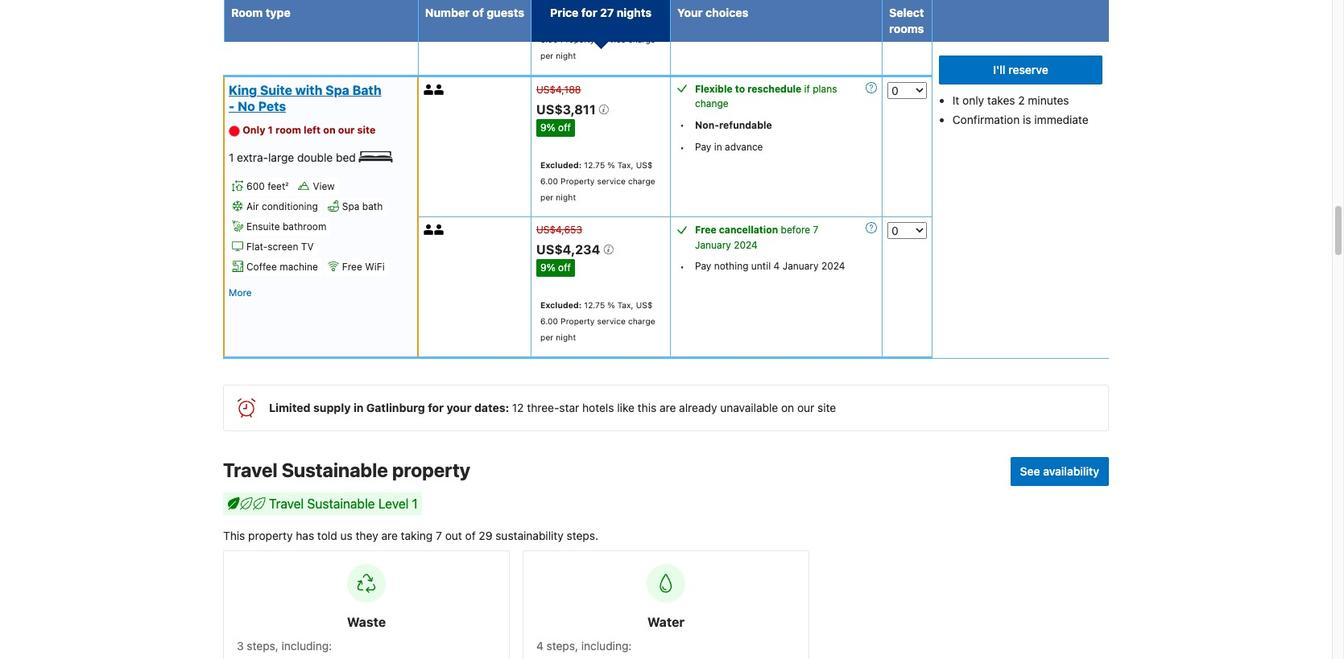 Task type: locate. For each thing, give the bounding box(es) containing it.
0 vertical spatial excluded:
[[540, 19, 582, 28]]

0 vertical spatial •
[[680, 119, 684, 131]]

spa left bath
[[342, 200, 360, 212]]

1 vertical spatial property
[[561, 176, 595, 186]]

2 9% off. you're getting a reduced rate because booking.com is paying part of the price.. element from the top
[[536, 259, 575, 277]]

service for us$4,234
[[597, 316, 626, 326]]

12.75 % tax, us$ 6.00 property service charge per night for us$3,811
[[540, 160, 655, 202]]

2 vertical spatial 1
[[412, 497, 418, 511]]

1 extra-large double bed
[[229, 151, 359, 164]]

more link left type on the left top of page
[[228, 4, 251, 20]]

1 vertical spatial more
[[229, 287, 252, 299]]

2 including: from the left
[[581, 639, 632, 653]]

0 vertical spatial charge
[[628, 35, 655, 44]]

2 vertical spatial %
[[607, 300, 615, 310]]

-
[[229, 99, 235, 114]]

0 horizontal spatial on
[[323, 124, 336, 136]]

3
[[237, 639, 244, 653]]

0 horizontal spatial our
[[338, 124, 355, 136]]

for left your
[[428, 401, 444, 414]]

12.75
[[584, 19, 605, 28], [584, 160, 605, 170], [584, 300, 605, 310]]

site down bath
[[357, 124, 376, 136]]

1 vertical spatial 9%
[[540, 261, 556, 274]]

sustainable up us
[[307, 497, 375, 511]]

2024 inside before 7 january 2024
[[734, 239, 758, 251]]

pets
[[258, 99, 286, 114]]

2 vertical spatial tax,
[[618, 300, 634, 310]]

0 vertical spatial 9% off
[[540, 122, 571, 134]]

if plans change
[[695, 83, 837, 110]]

excluded: down us$3,811
[[540, 160, 582, 170]]

1 vertical spatial excluded:
[[540, 160, 582, 170]]

off
[[558, 122, 571, 134], [558, 261, 571, 274]]

three-
[[527, 401, 559, 414]]

pay left nothing
[[695, 260, 711, 272]]

in down non-
[[714, 141, 722, 153]]

2 • from the top
[[680, 142, 684, 154]]

3 12.75 from the top
[[584, 300, 605, 310]]

7 right before
[[813, 224, 819, 236]]

1 9% off. you're getting a reduced rate because booking.com is paying part of the price.. element from the top
[[536, 119, 575, 137]]

if
[[804, 83, 810, 95]]

are right they
[[381, 529, 398, 543]]

12.75 % tax, us$ 6.00 property service charge per night for us$4,234
[[540, 300, 655, 342]]

excluded:
[[540, 19, 582, 28], [540, 160, 582, 170], [540, 300, 582, 310]]

per for us$4,234
[[540, 332, 554, 342]]

0 vertical spatial property
[[392, 459, 470, 481]]

0 vertical spatial 7
[[813, 224, 819, 236]]

1 vertical spatial charge
[[628, 176, 655, 186]]

1 vertical spatial night
[[556, 192, 576, 202]]

2 charge from the top
[[628, 176, 655, 186]]

off down us$3,811
[[558, 122, 571, 134]]

1 off from the top
[[558, 122, 571, 134]]

0 horizontal spatial in
[[354, 401, 364, 414]]

flexible to reschedule
[[695, 83, 802, 95]]

per up us$4,653
[[540, 192, 554, 202]]

pay down non-
[[695, 141, 711, 153]]

1 vertical spatial 4
[[536, 639, 544, 653]]

2 excluded: from the top
[[540, 160, 582, 170]]

us
[[340, 529, 353, 543]]

6.00 for us$4,234
[[540, 316, 558, 326]]

0 vertical spatial 1
[[268, 124, 273, 136]]

site right unavailable
[[818, 401, 836, 414]]

0 vertical spatial spa
[[325, 83, 349, 98]]

3 % from the top
[[607, 300, 615, 310]]

2 vertical spatial property
[[561, 316, 595, 326]]

0 vertical spatial pay
[[695, 141, 711, 153]]

2 12.75 from the top
[[584, 160, 605, 170]]

january
[[695, 239, 731, 251], [783, 260, 819, 272]]

2 vertical spatial 6.00
[[540, 316, 558, 326]]

of left the 29
[[465, 529, 476, 543]]

excluded: down us$4,234
[[540, 300, 582, 310]]

1 • from the top
[[680, 119, 684, 131]]

%
[[607, 19, 615, 28], [607, 160, 615, 170], [607, 300, 615, 310]]

1 vertical spatial 9% off
[[540, 261, 571, 274]]

pay in advance
[[695, 141, 763, 153]]

2 9% off from the top
[[540, 261, 571, 274]]

1 horizontal spatial for
[[581, 6, 597, 19]]

• left nothing
[[680, 261, 684, 273]]

1 steps, from the left
[[247, 639, 278, 653]]

6.00 down us$4,234
[[540, 316, 558, 326]]

charge for us$4,234
[[628, 316, 655, 326]]

0 horizontal spatial are
[[381, 529, 398, 543]]

2024 down cancellation
[[734, 239, 758, 251]]

more details on meals and payment options image
[[866, 82, 877, 94]]

1 pay from the top
[[695, 141, 711, 153]]

0 vertical spatial travel
[[223, 459, 278, 481]]

7 left out
[[436, 529, 442, 543]]

1 horizontal spatial property
[[392, 459, 470, 481]]

per for us$3,811
[[540, 192, 554, 202]]

1 vertical spatial 1
[[229, 151, 234, 164]]

1 horizontal spatial including:
[[581, 639, 632, 653]]

9% off. you're getting a reduced rate because booking.com is paying part of the price.. element down us$4,234
[[536, 259, 575, 277]]

1 us$ from the top
[[636, 19, 653, 28]]

0 vertical spatial 4
[[774, 260, 780, 272]]

0 vertical spatial us$
[[636, 19, 653, 28]]

12.75 % tax, us$ 6.00 property service charge per night up us$4,188
[[540, 19, 655, 61]]

2 service from the top
[[597, 176, 626, 186]]

including:
[[282, 639, 332, 653], [581, 639, 632, 653]]

1 horizontal spatial steps,
[[547, 639, 578, 653]]

0 vertical spatial 9% off. you're getting a reduced rate because booking.com is paying part of the price.. element
[[536, 119, 575, 137]]

for left 27
[[581, 6, 597, 19]]

9% down us$4,234
[[540, 261, 556, 274]]

occupancy image
[[434, 85, 445, 95]]

more link down coffee
[[229, 285, 252, 301]]

travel up this
[[223, 459, 278, 481]]

travel up has
[[269, 497, 304, 511]]

spa
[[325, 83, 349, 98], [342, 200, 360, 212]]

• left non-
[[680, 119, 684, 131]]

3 per from the top
[[540, 332, 554, 342]]

3 steps, including:
[[237, 639, 332, 653]]

property for us$3,811
[[561, 176, 595, 186]]

1 vertical spatial site
[[818, 401, 836, 414]]

0 horizontal spatial site
[[357, 124, 376, 136]]

9% off. you're getting a reduced rate because booking.com is paying part of the price.. element down us$3,811
[[536, 119, 575, 137]]

2 % from the top
[[607, 160, 615, 170]]

1 vertical spatial travel
[[269, 497, 304, 511]]

7
[[813, 224, 819, 236], [436, 529, 442, 543]]

in right supply
[[354, 401, 364, 414]]

pay nothing until 4 january 2024
[[695, 260, 845, 272]]

1 right the level
[[412, 497, 418, 511]]

property left has
[[248, 529, 293, 543]]

0 vertical spatial property
[[561, 35, 595, 44]]

2 us$ from the top
[[636, 160, 653, 170]]

1 night from the top
[[556, 51, 576, 61]]

us$4,188
[[536, 84, 581, 96]]

0 vertical spatial january
[[695, 239, 731, 251]]

1 vertical spatial more link
[[229, 285, 252, 301]]

property for us$4,234
[[561, 316, 595, 326]]

12.75 for us$3,811
[[584, 160, 605, 170]]

waste
[[347, 615, 386, 629]]

1 vertical spatial %
[[607, 160, 615, 170]]

off for us$3,811
[[558, 122, 571, 134]]

3 excluded: from the top
[[540, 300, 582, 310]]

room type
[[231, 6, 291, 19]]

2 vertical spatial excluded:
[[540, 300, 582, 310]]

3 • from the top
[[680, 261, 684, 273]]

0 vertical spatial 2024
[[734, 239, 758, 251]]

12.75 down us$3,811
[[584, 160, 605, 170]]

3 tax, from the top
[[618, 300, 634, 310]]

free
[[695, 224, 717, 236], [342, 261, 362, 273]]

of
[[473, 6, 484, 19], [465, 529, 476, 543]]

it only takes 2 minutes confirmation is immediate
[[953, 93, 1089, 126]]

travel for travel sustainable property
[[223, 459, 278, 481]]

0 vertical spatial site
[[357, 124, 376, 136]]

spa right with
[[325, 83, 349, 98]]

1 charge from the top
[[628, 35, 655, 44]]

0 horizontal spatial for
[[428, 401, 444, 414]]

1 vertical spatial 2024
[[821, 260, 845, 272]]

12.75 right price
[[584, 19, 605, 28]]

sustainable
[[282, 459, 388, 481], [307, 497, 375, 511]]

suite
[[260, 83, 292, 98]]

screen
[[268, 241, 298, 253]]

1 vertical spatial sustainable
[[307, 497, 375, 511]]

2 off from the top
[[558, 261, 571, 274]]

2 per from the top
[[540, 192, 554, 202]]

steps,
[[247, 639, 278, 653], [547, 639, 578, 653]]

1 vertical spatial free
[[342, 261, 362, 273]]

1 horizontal spatial free
[[695, 224, 717, 236]]

1 vertical spatial january
[[783, 260, 819, 272]]

free for free wifi
[[342, 261, 362, 273]]

1 horizontal spatial site
[[818, 401, 836, 414]]

1 per from the top
[[540, 51, 554, 61]]

0 vertical spatial service
[[597, 35, 626, 44]]

sustainable for property
[[282, 459, 388, 481]]

excluded: for us$4,234
[[540, 300, 582, 310]]

select rooms
[[889, 6, 924, 35]]

1 vertical spatial property
[[248, 529, 293, 543]]

600
[[246, 180, 265, 192]]

2024 right until
[[821, 260, 845, 272]]

large
[[268, 151, 294, 164]]

1
[[268, 124, 273, 136], [229, 151, 234, 164], [412, 497, 418, 511]]

travel for travel sustainable level 1
[[269, 497, 304, 511]]

0 vertical spatial night
[[556, 51, 576, 61]]

property
[[392, 459, 470, 481], [248, 529, 293, 543]]

0 vertical spatial 6.00
[[540, 35, 558, 44]]

0 vertical spatial %
[[607, 19, 615, 28]]

1 vertical spatial 12.75 % tax, us$ 6.00 property service charge per night
[[540, 160, 655, 202]]

bath
[[352, 83, 381, 98]]

1 service from the top
[[597, 35, 626, 44]]

0 vertical spatial on
[[323, 124, 336, 136]]

1 left extra-
[[229, 151, 234, 164]]

1 vertical spatial are
[[381, 529, 398, 543]]

including: for water
[[581, 639, 632, 653]]

1 9% from the top
[[540, 122, 556, 134]]

12.75 % tax, us$ 6.00 property service charge per night up us$4,653
[[540, 160, 655, 202]]

1 including: from the left
[[282, 639, 332, 653]]

0 horizontal spatial steps,
[[247, 639, 278, 653]]

on
[[323, 124, 336, 136], [781, 401, 794, 414]]

9% down us$3,811
[[540, 122, 556, 134]]

0 vertical spatial 9%
[[540, 122, 556, 134]]

machine
[[280, 261, 318, 273]]

free left cancellation
[[695, 224, 717, 236]]

1 horizontal spatial 2024
[[821, 260, 845, 272]]

like
[[617, 401, 635, 414]]

view
[[313, 180, 335, 192]]

1 right only
[[268, 124, 273, 136]]

0 horizontal spatial january
[[695, 239, 731, 251]]

1 horizontal spatial on
[[781, 401, 794, 414]]

0 vertical spatial for
[[581, 6, 597, 19]]

2 vertical spatial charge
[[628, 316, 655, 326]]

1 vertical spatial tax,
[[618, 160, 634, 170]]

2 tax, from the top
[[618, 160, 634, 170]]

6.00
[[540, 35, 558, 44], [540, 176, 558, 186], [540, 316, 558, 326]]

1 vertical spatial for
[[428, 401, 444, 414]]

2 property from the top
[[561, 176, 595, 186]]

0 vertical spatial more
[[228, 5, 251, 17]]

1 vertical spatial our
[[797, 401, 814, 414]]

% for us$4,234
[[607, 300, 615, 310]]

us$ for us$4,234
[[636, 300, 653, 310]]

0 vertical spatial off
[[558, 122, 571, 134]]

0 horizontal spatial including:
[[282, 639, 332, 653]]

ensuite bathroom
[[246, 221, 326, 233]]

1 vertical spatial 12.75
[[584, 160, 605, 170]]

9% off down us$3,811
[[540, 122, 571, 134]]

cancellation
[[719, 224, 778, 236]]

2 6.00 from the top
[[540, 176, 558, 186]]

6.00 up us$4,653
[[540, 176, 558, 186]]

2 9% from the top
[[540, 261, 556, 274]]

1 vertical spatial pay
[[695, 260, 711, 272]]

0 vertical spatial in
[[714, 141, 722, 153]]

non-
[[695, 119, 719, 131]]

property up us$4,653
[[561, 176, 595, 186]]

are right this
[[660, 401, 676, 414]]

1 horizontal spatial 7
[[813, 224, 819, 236]]

charge
[[628, 35, 655, 44], [628, 176, 655, 186], [628, 316, 655, 326]]

off down us$4,234
[[558, 261, 571, 274]]

free left wifi
[[342, 261, 362, 273]]

2 12.75 % tax, us$ 6.00 property service charge per night from the top
[[540, 160, 655, 202]]

0 vertical spatial per
[[540, 51, 554, 61]]

9% off. you're getting a reduced rate because booking.com is paying part of the price.. element
[[536, 119, 575, 137], [536, 259, 575, 277]]

us$
[[636, 19, 653, 28], [636, 160, 653, 170], [636, 300, 653, 310]]

9% off down us$4,234
[[540, 261, 571, 274]]

3 us$ from the top
[[636, 300, 653, 310]]

spa inside king suite with spa bath - no pets
[[325, 83, 349, 98]]

3 property from the top
[[561, 316, 595, 326]]

sustainable for level
[[307, 497, 375, 511]]

3 12.75 % tax, us$ 6.00 property service charge per night from the top
[[540, 300, 655, 342]]

i'll reserve button
[[939, 56, 1103, 85]]

3 6.00 from the top
[[540, 316, 558, 326]]

1 9% off from the top
[[540, 122, 571, 134]]

pay
[[695, 141, 711, 153], [695, 260, 711, 272]]

more down coffee
[[229, 287, 252, 299]]

with
[[295, 83, 322, 98]]

are
[[660, 401, 676, 414], [381, 529, 398, 543]]

of left guests
[[473, 6, 484, 19]]

2 night from the top
[[556, 192, 576, 202]]

tax, for us$4,234
[[618, 300, 634, 310]]

1 vertical spatial •
[[680, 142, 684, 154]]

per
[[540, 51, 554, 61], [540, 192, 554, 202], [540, 332, 554, 342]]

night up star
[[556, 332, 576, 342]]

travel
[[223, 459, 278, 481], [269, 497, 304, 511]]

2 vertical spatial service
[[597, 316, 626, 326]]

more
[[228, 5, 251, 17], [229, 287, 252, 299]]

2 vertical spatial •
[[680, 261, 684, 273]]

6.00 down price
[[540, 35, 558, 44]]

0 vertical spatial 12.75
[[584, 19, 605, 28]]

9% off. you're getting a reduced rate because booking.com is paying part of the price.. element for us$3,811
[[536, 119, 575, 137]]

no
[[238, 99, 255, 114]]

night up us$4,653
[[556, 192, 576, 202]]

• left pay in advance
[[680, 142, 684, 154]]

occupancy image
[[424, 85, 434, 95], [424, 225, 434, 235], [434, 225, 445, 235]]

3 service from the top
[[597, 316, 626, 326]]

water
[[647, 615, 685, 629]]

our up bed
[[338, 124, 355, 136]]

0 vertical spatial tax,
[[618, 19, 634, 28]]

property up the level
[[392, 459, 470, 481]]

0 vertical spatial of
[[473, 6, 484, 19]]

per up three-
[[540, 332, 554, 342]]

4
[[774, 260, 780, 272], [536, 639, 544, 653]]

plans
[[813, 83, 837, 95]]

12.75 % tax, us$ 6.00 property service charge per night down us$4,234
[[540, 300, 655, 342]]

• for pay in advance
[[680, 142, 684, 154]]

2 pay from the top
[[695, 260, 711, 272]]

on right "left"
[[323, 124, 336, 136]]

more link
[[228, 4, 251, 20], [229, 285, 252, 301]]

january down before
[[783, 260, 819, 272]]

our right unavailable
[[797, 401, 814, 414]]

excluded: left 27
[[540, 19, 582, 28]]

property
[[561, 35, 595, 44], [561, 176, 595, 186], [561, 316, 595, 326]]

night up us$4,188
[[556, 51, 576, 61]]

january up nothing
[[695, 239, 731, 251]]

off for us$4,234
[[558, 261, 571, 274]]

per up us$4,188
[[540, 51, 554, 61]]

on right unavailable
[[781, 401, 794, 414]]

property down price
[[561, 35, 595, 44]]

property down us$4,234
[[561, 316, 595, 326]]

0 vertical spatial free
[[695, 224, 717, 236]]

free wifi
[[342, 261, 385, 273]]

3 night from the top
[[556, 332, 576, 342]]

9% for us$3,811
[[540, 122, 556, 134]]

0 horizontal spatial 1
[[229, 151, 234, 164]]

more left type on the left top of page
[[228, 5, 251, 17]]

travel sustainable property
[[223, 459, 470, 481]]

1 vertical spatial off
[[558, 261, 571, 274]]

12.75 down us$4,234
[[584, 300, 605, 310]]

2 vertical spatial per
[[540, 332, 554, 342]]

1 vertical spatial 9% off. you're getting a reduced rate because booking.com is paying part of the price.. element
[[536, 259, 575, 277]]

2 steps, from the left
[[547, 639, 578, 653]]

free for free cancellation
[[695, 224, 717, 236]]

sustainable up travel sustainable level 1
[[282, 459, 388, 481]]

3 charge from the top
[[628, 316, 655, 326]]



Task type: vqa. For each thing, say whether or not it's contained in the screenshot.
'UNAVAILABLE'
yes



Task type: describe. For each thing, give the bounding box(es) containing it.
1 vertical spatial 7
[[436, 529, 442, 543]]

before 7 january 2024
[[695, 224, 819, 251]]

1 tax, from the top
[[618, 19, 634, 28]]

9% off for us$4,234
[[540, 261, 571, 274]]

1 horizontal spatial january
[[783, 260, 819, 272]]

star
[[559, 401, 579, 414]]

see
[[1020, 464, 1040, 478]]

out
[[445, 529, 462, 543]]

air
[[246, 200, 259, 212]]

hotels
[[582, 401, 614, 414]]

1 vertical spatial of
[[465, 529, 476, 543]]

1 6.00 from the top
[[540, 35, 558, 44]]

bathroom
[[283, 221, 326, 233]]

wifi
[[365, 261, 385, 273]]

flexible
[[695, 83, 733, 95]]

9% for us$4,234
[[540, 261, 556, 274]]

conditioning
[[262, 200, 318, 212]]

price
[[550, 6, 579, 19]]

excluded: for us$3,811
[[540, 160, 582, 170]]

us$ for us$3,811
[[636, 160, 653, 170]]

tax, for us$3,811
[[618, 160, 634, 170]]

number of guests
[[425, 6, 524, 19]]

select
[[889, 6, 924, 19]]

they
[[356, 529, 378, 543]]

1 property from the top
[[561, 35, 595, 44]]

more details on meals and payment options image
[[866, 222, 877, 233]]

your
[[447, 401, 472, 414]]

supply
[[313, 401, 351, 414]]

rooms
[[889, 22, 924, 35]]

travel sustainable level 1
[[269, 497, 418, 511]]

dates:
[[474, 401, 509, 414]]

spa bath
[[342, 200, 383, 212]]

1 vertical spatial in
[[354, 401, 364, 414]]

only 1 room left on our site
[[243, 124, 376, 136]]

already
[[679, 401, 717, 414]]

0 horizontal spatial 4
[[536, 639, 544, 653]]

27
[[600, 6, 614, 19]]

it
[[953, 93, 959, 107]]

type
[[266, 6, 291, 19]]

0 horizontal spatial property
[[248, 529, 293, 543]]

level
[[378, 497, 409, 511]]

night for us$3,811
[[556, 192, 576, 202]]

only
[[243, 124, 265, 136]]

this
[[638, 401, 657, 414]]

1 horizontal spatial are
[[660, 401, 676, 414]]

see availability
[[1020, 464, 1099, 478]]

taking
[[401, 529, 433, 543]]

advance
[[725, 141, 763, 153]]

steps, for water
[[547, 639, 578, 653]]

pay for pay nothing until 4 january 2024
[[695, 260, 711, 272]]

before
[[781, 224, 810, 236]]

9% off. you're getting a reduced rate because booking.com is paying part of the price.. element for us$4,234
[[536, 259, 575, 277]]

nothing
[[714, 260, 749, 272]]

limited
[[269, 401, 311, 414]]

king
[[229, 83, 257, 98]]

has
[[296, 529, 314, 543]]

gatlinburg
[[366, 401, 425, 414]]

change
[[695, 98, 729, 110]]

refundable
[[719, 119, 772, 131]]

1 12.75 from the top
[[584, 19, 605, 28]]

1 12.75 % tax, us$ 6.00 property service charge per night from the top
[[540, 19, 655, 61]]

steps, for waste
[[247, 639, 278, 653]]

flat-screen tv
[[246, 241, 314, 253]]

room
[[231, 6, 263, 19]]

this
[[223, 529, 245, 543]]

1 horizontal spatial our
[[797, 401, 814, 414]]

this property has told us they are taking 7 out of 29 sustainability steps.
[[223, 529, 598, 543]]

1 vertical spatial on
[[781, 401, 794, 414]]

pay for pay in advance
[[695, 141, 711, 153]]

1 excluded: from the top
[[540, 19, 582, 28]]

king suite with spa bath - no pets
[[229, 83, 381, 114]]

4 steps, including:
[[536, 639, 632, 653]]

• for non-refundable
[[680, 119, 684, 131]]

non-refundable
[[695, 119, 772, 131]]

service for us$3,811
[[597, 176, 626, 186]]

us$4,234
[[536, 242, 603, 257]]

king suite with spa bath - no pets link
[[229, 82, 409, 115]]

i'll reserve
[[993, 63, 1048, 77]]

steps.
[[567, 529, 598, 543]]

air conditioning
[[246, 200, 318, 212]]

limited supply in gatlinburg for your dates: 12 three-star hotels like this are already unavailable on our site
[[269, 401, 836, 414]]

6.00 for us$3,811
[[540, 176, 558, 186]]

0 vertical spatial more link
[[228, 4, 251, 20]]

reschedule
[[748, 83, 802, 95]]

29
[[479, 529, 492, 543]]

% for us$3,811
[[607, 160, 615, 170]]

free cancellation
[[695, 224, 778, 236]]

minutes
[[1028, 93, 1069, 107]]

1 vertical spatial spa
[[342, 200, 360, 212]]

ensuite
[[246, 221, 280, 233]]

7 inside before 7 january 2024
[[813, 224, 819, 236]]

see availability button
[[1010, 457, 1109, 486]]

availability
[[1043, 464, 1099, 478]]

including: for waste
[[282, 639, 332, 653]]

to
[[735, 83, 745, 95]]

• for pay nothing until 4 january 2024
[[680, 261, 684, 273]]

12
[[512, 401, 524, 414]]

12.75 for us$4,234
[[584, 300, 605, 310]]

coffee
[[246, 261, 277, 273]]

1 % from the top
[[607, 19, 615, 28]]

immediate
[[1034, 113, 1089, 126]]

told
[[317, 529, 337, 543]]

guests
[[487, 6, 524, 19]]

600 feet²
[[246, 180, 289, 192]]

choices
[[706, 6, 748, 19]]

charge for us$3,811
[[628, 176, 655, 186]]

january inside before 7 january 2024
[[695, 239, 731, 251]]

tv
[[301, 241, 314, 253]]

flat-
[[246, 241, 268, 253]]

left
[[304, 124, 321, 136]]

us$3,811
[[536, 102, 599, 117]]

takes
[[987, 93, 1015, 107]]

extra-
[[237, 151, 268, 164]]

2
[[1018, 93, 1025, 107]]

0 vertical spatial our
[[338, 124, 355, 136]]

night for us$4,234
[[556, 332, 576, 342]]

9% off for us$3,811
[[540, 122, 571, 134]]

is
[[1023, 113, 1031, 126]]

until
[[751, 260, 771, 272]]



